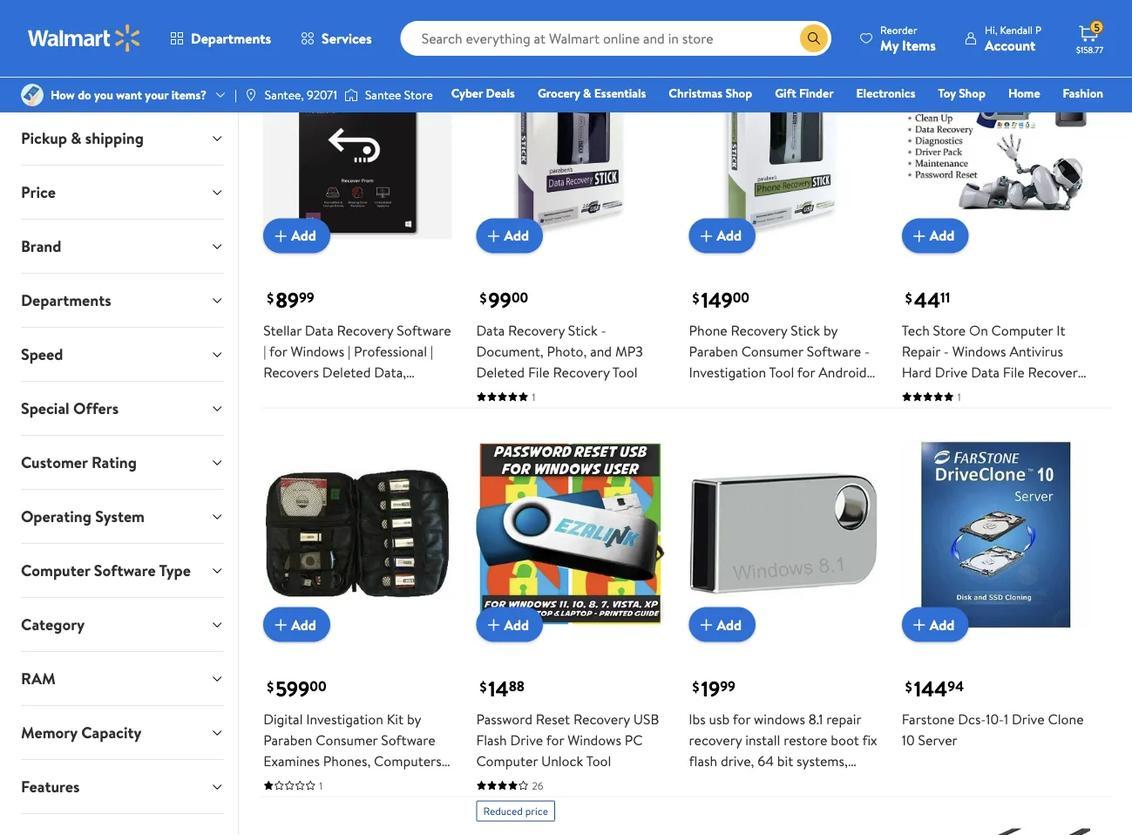Task type: vqa. For each thing, say whether or not it's contained in the screenshot.
the top information
no



Task type: locate. For each thing, give the bounding box(es) containing it.
0 vertical spatial by
[[824, 320, 838, 339]]

2 horizontal spatial tool
[[769, 362, 794, 381]]

- inside lbs usb for windows 8.1 repair recovery install restore boot fix flash drive, 64 bit systems, core/pro/enterprise, 16 gb for desktop&laptop - silver
[[788, 793, 793, 812]]

deleted up the videos,
[[322, 362, 371, 381]]

add to cart image for farstone dcs-10-1 drive clone 10 server image
[[909, 614, 930, 635]]

 image left how at the top left of page
[[21, 84, 44, 106]]

1 horizontal spatial tool
[[613, 362, 638, 381]]

add up 88
[[504, 615, 529, 634]]

1 horizontal spatial computer
[[476, 751, 538, 770]]

paraben inside 'phone recovery stick by paraben consumer software - investigation tool for android phones & tablets'
[[689, 341, 738, 360]]

paraben down phone
[[689, 341, 738, 360]]

consumer for 149
[[742, 341, 804, 360]]

drivers
[[902, 404, 946, 423]]

0 vertical spatial &
[[583, 85, 591, 102]]

and inside digital investigation kit by paraben consumer software examines phones, computers, and more
[[263, 772, 285, 791]]

1 horizontal spatial by
[[824, 320, 838, 339]]

software up professional on the left top of page
[[397, 320, 451, 339]]

dell media mentor recovery and restore 8gb usb windows 8.1 flash drive dm9gk 0dm9gk cn-0dm9gk pa5080l-md8u hj6mk r1n9m 0r1n9m cn-0r1n9m g4jhp image
[[263, 829, 452, 835]]

$ for 14
[[480, 677, 487, 697]]

99 inside $ 19 99
[[720, 677, 736, 696]]

add to cart image up 44
[[909, 225, 930, 246]]

- inside tech store on computer it repair - windows antivirus hard drive data file recovery password reset tools utilities drivers live bootable boot usb flash thumb drive flash_drive
[[944, 341, 949, 360]]

$158.77
[[1077, 44, 1104, 55]]

for down stellar
[[269, 341, 287, 360]]

items
[[902, 35, 936, 54]]

1 horizontal spatial and
[[590, 341, 612, 360]]

1 vertical spatial store
[[933, 320, 966, 339]]

$ left 599 at the left of the page
[[267, 677, 274, 697]]

0 horizontal spatial pc
[[263, 404, 282, 423]]

add button for lbs usb for windows 8.1 repair recovery install restore boot fix flash drive, 64 bit systems, core/pro/enterprise, 16 gb for desktop&laptop - silver image
[[689, 607, 756, 642]]

drive
[[935, 362, 968, 381], [980, 425, 1013, 444], [1012, 709, 1045, 728], [510, 730, 543, 749]]

services
[[322, 29, 372, 48]]

add for lbs usb for windows 8.1 repair recovery install restore boot fix flash drive, 64 bit systems, core/pro/enterprise, 16 gb for desktop&laptop - silver image
[[717, 615, 742, 634]]

 image for how do you want your items?
[[21, 84, 44, 106]]

departments button
[[155, 17, 286, 59], [7, 274, 238, 327]]

tool up tablets at the top
[[769, 362, 794, 381]]

by right kit
[[407, 709, 421, 728]]

$ for 99
[[480, 289, 487, 308]]

computer down operating
[[21, 560, 90, 581]]

data inside data recovery stick - document, photo, and mp3 deleted file recovery tool
[[476, 320, 505, 339]]

2 stick from the left
[[791, 320, 820, 339]]

for
[[269, 341, 287, 360], [797, 362, 815, 381], [733, 709, 751, 728], [546, 730, 564, 749], [850, 772, 868, 791]]

add button up the $ 144 94
[[902, 607, 969, 642]]

features
[[21, 776, 80, 798]]

reduced
[[483, 804, 523, 819]]

add button up $ 599 00
[[263, 607, 330, 642]]

digital
[[263, 709, 303, 728]]

brand
[[21, 235, 61, 257]]

windows inside password reset recovery usb flash drive for windows pc computer unlock tool
[[568, 730, 622, 749]]

reset up live on the right
[[962, 383, 996, 402]]

consumer inside 'phone recovery stick by paraben consumer software - investigation tool for android phones & tablets'
[[742, 341, 804, 360]]

0 vertical spatial reset
[[962, 383, 996, 402]]

& left tablets at the top
[[737, 383, 746, 402]]

drive inside farstone dcs-10-1 drive clone 10 server
[[1012, 709, 1045, 728]]

recovery inside stellar data recovery software | for windows | professional | recovers deleted data, photos, videos, emails etc. | 1 pc 1 year | activation key card
[[337, 320, 394, 339]]

1 left year
[[285, 404, 289, 423]]

0 horizontal spatial data
[[305, 320, 334, 339]]

file up tools
[[1003, 362, 1025, 381]]

$ 19 99
[[693, 674, 736, 703]]

00 inside $ 149 00
[[733, 288, 750, 307]]

2 horizontal spatial add to cart image
[[909, 614, 930, 635]]

1 horizontal spatial add to cart image
[[483, 225, 504, 246]]

add up 11
[[930, 226, 955, 245]]

live
[[949, 404, 973, 423]]

investigation up phones, at the left bottom of page
[[306, 709, 383, 728]]

1 horizontal spatial file
[[1003, 362, 1025, 381]]

password down $ 14 88
[[476, 709, 533, 728]]

add button up 11
[[902, 218, 969, 253]]

paraben for 599
[[263, 730, 312, 749]]

by inside 'phone recovery stick by paraben consumer software - investigation tool for android phones & tablets'
[[824, 320, 838, 339]]

2 horizontal spatial data
[[971, 362, 1000, 381]]

1 deleted from the left
[[322, 362, 371, 381]]

1 horizontal spatial investigation
[[689, 362, 766, 381]]

investigation inside 'phone recovery stick by paraben consumer software - investigation tool for android phones & tablets'
[[689, 362, 766, 381]]

| right year
[[322, 404, 324, 423]]

00 up 'phone recovery stick by paraben consumer software - investigation tool for android phones & tablets'
[[733, 288, 750, 307]]

consumer up phones, at the left bottom of page
[[316, 730, 378, 749]]

add for 'data recovery stick - document, photo, and mp3 deleted file recovery tool'
[[504, 226, 529, 245]]

departments button up items?
[[155, 17, 286, 59]]

farstone dcs-10-1 drive clone 10 server
[[902, 709, 1084, 749]]

0 horizontal spatial file
[[528, 362, 550, 381]]

consumer inside digital investigation kit by paraben consumer software examines phones, computers, and more
[[316, 730, 378, 749]]

0 vertical spatial and
[[590, 341, 612, 360]]

windows
[[291, 341, 345, 360], [953, 341, 1006, 360], [568, 730, 622, 749]]

1 horizontal spatial deleted
[[476, 362, 525, 381]]

1 vertical spatial departments
[[21, 289, 111, 311]]

paraben
[[689, 341, 738, 360], [263, 730, 312, 749]]

system
[[95, 506, 145, 527]]

ram
[[21, 668, 56, 690]]

recovery
[[689, 730, 742, 749]]

00 inside $ 599 00
[[310, 677, 327, 696]]

0 vertical spatial departments button
[[155, 17, 286, 59]]

0 horizontal spatial consumer
[[316, 730, 378, 749]]

brand tab
[[7, 220, 238, 273]]

$ inside $ 14 88
[[480, 677, 487, 697]]

0 horizontal spatial shop
[[726, 85, 752, 102]]

essentials
[[594, 85, 646, 102]]

1 vertical spatial consumer
[[316, 730, 378, 749]]

cyber
[[451, 85, 483, 102]]

file inside tech store on computer it repair - windows antivirus hard drive data file recovery password reset tools utilities drivers live bootable boot usb flash thumb drive flash_drive
[[1003, 362, 1025, 381]]

tablets
[[749, 383, 791, 402]]

stick up android
[[791, 320, 820, 339]]

0 horizontal spatial windows
[[291, 341, 345, 360]]

99 up stellar
[[299, 288, 314, 307]]

shipping
[[85, 127, 144, 149]]

drive right 10-
[[1012, 709, 1045, 728]]

emails
[[360, 383, 398, 402]]

consumer
[[742, 341, 804, 360], [316, 730, 378, 749]]

thumb
[[936, 425, 977, 444]]

$ inside $ 149 00
[[693, 289, 700, 308]]

your
[[145, 86, 169, 103]]

store inside tech store on computer it repair - windows antivirus hard drive data file recovery password reset tools utilities drivers live bootable boot usb flash thumb drive flash_drive
[[933, 320, 966, 339]]

stellar
[[263, 320, 302, 339]]

$ inside $ 99 00
[[480, 289, 487, 308]]

add for phone recovery stick by paraben consumer software - investigation tool for android phones & tablets image
[[717, 226, 742, 245]]

memory capacity tab
[[7, 706, 238, 759]]

00 for 599
[[310, 677, 327, 696]]

by inside digital investigation kit by paraben consumer software examines phones, computers, and more
[[407, 709, 421, 728]]

0 vertical spatial pc
[[263, 404, 282, 423]]

software inside digital investigation kit by paraben consumer software examines phones, computers, and more
[[381, 730, 436, 749]]

2 horizontal spatial 00
[[733, 288, 750, 307]]

add button for the password reset recovery usb flash drive for windows pc computer unlock tool image
[[476, 607, 543, 642]]

2 file from the left
[[1003, 362, 1025, 381]]

1 horizontal spatial reset
[[962, 383, 996, 402]]

pc down usb at the bottom of page
[[625, 730, 643, 749]]

1 horizontal spatial password
[[902, 383, 958, 402]]

departments up speed
[[21, 289, 111, 311]]

2 horizontal spatial 99
[[720, 677, 736, 696]]

search icon image
[[807, 31, 821, 45]]

0 vertical spatial password
[[902, 383, 958, 402]]

store for santee
[[404, 86, 433, 103]]

pickup & shipping button
[[7, 112, 238, 165]]

1 horizontal spatial shop
[[959, 85, 986, 102]]

offers
[[73, 398, 119, 419]]

2 shop from the left
[[959, 85, 986, 102]]

toy shop link
[[931, 84, 994, 102]]

finder
[[799, 85, 834, 102]]

flash down 14
[[476, 730, 507, 749]]

add button up $ 89 99
[[263, 218, 330, 253]]

core/pro/enterprise,
[[689, 772, 812, 791]]

add button for digital investigation kit by paraben consumer software examines phones, computers, and more 'image'
[[263, 607, 330, 642]]

windows inside tech store on computer it repair - windows antivirus hard drive data file recovery password reset tools utilities drivers live bootable boot usb flash thumb drive flash_drive
[[953, 341, 1006, 360]]

add to cart image
[[270, 225, 291, 246], [696, 225, 717, 246], [909, 225, 930, 246], [483, 614, 504, 635], [696, 614, 717, 635]]

1 vertical spatial paraben
[[263, 730, 312, 749]]

1 vertical spatial flash
[[476, 730, 507, 749]]

$ for 44
[[906, 289, 912, 308]]

antivirus
[[1010, 341, 1063, 360]]

windows up unlock
[[568, 730, 622, 749]]

and left mp3
[[590, 341, 612, 360]]

paraben inside digital investigation kit by paraben consumer software examines phones, computers, and more
[[263, 730, 312, 749]]

price button
[[7, 166, 238, 219]]

password inside tech store on computer it repair - windows antivirus hard drive data file recovery password reset tools utilities drivers live bootable boot usb flash thumb drive flash_drive
[[902, 383, 958, 402]]

activation
[[328, 404, 390, 423]]

0 horizontal spatial tool
[[586, 751, 611, 770]]

operating system
[[21, 506, 145, 527]]

1 horizontal spatial 00
[[512, 288, 528, 307]]

account
[[985, 35, 1036, 54]]

tool right unlock
[[586, 751, 611, 770]]

99 up document,
[[488, 285, 512, 315]]

tool for 99
[[613, 362, 638, 381]]

0 horizontal spatial flash
[[476, 730, 507, 749]]

$ for 599
[[267, 677, 274, 697]]

1 vertical spatial reset
[[536, 709, 570, 728]]

software up android
[[807, 341, 861, 360]]

& right grocery
[[583, 85, 591, 102]]

$ up document,
[[480, 289, 487, 308]]

 image
[[21, 84, 44, 106], [344, 86, 358, 104], [244, 88, 258, 102]]

usb
[[709, 709, 730, 728]]

shop for toy shop
[[959, 85, 986, 102]]

category button
[[7, 598, 238, 651]]

for right gb
[[850, 772, 868, 791]]

2 horizontal spatial windows
[[953, 341, 1006, 360]]

1 vertical spatial by
[[407, 709, 421, 728]]

tool for 14
[[586, 751, 611, 770]]

1 right dcs-
[[1004, 709, 1009, 728]]

computer inside password reset recovery usb flash drive for windows pc computer unlock tool
[[476, 751, 538, 770]]

00 up document,
[[512, 288, 528, 307]]

recovery up utilities
[[1028, 362, 1085, 381]]

$ 149 00
[[693, 285, 750, 315]]

$ 14 88
[[480, 674, 525, 703]]

tool down mp3
[[613, 362, 638, 381]]

0 horizontal spatial paraben
[[263, 730, 312, 749]]

$
[[267, 289, 274, 308], [480, 289, 487, 308], [693, 289, 700, 308], [906, 289, 912, 308], [267, 677, 274, 697], [480, 677, 487, 697], [693, 677, 700, 697], [906, 677, 912, 697]]

tab
[[7, 814, 238, 835]]

$ inside $ 19 99
[[693, 677, 700, 697]]

and
[[590, 341, 612, 360], [263, 772, 285, 791]]

repair
[[902, 341, 941, 360]]

and down examines
[[263, 772, 285, 791]]

0 horizontal spatial  image
[[21, 84, 44, 106]]

0 horizontal spatial 99
[[299, 288, 314, 307]]

8.1
[[809, 709, 823, 728]]

shop right "christmas" in the top right of the page
[[726, 85, 752, 102]]

0 horizontal spatial 00
[[310, 677, 327, 696]]

0 horizontal spatial &
[[71, 127, 82, 149]]

computer software type button
[[7, 544, 238, 597]]

0 horizontal spatial deleted
[[322, 362, 371, 381]]

gb
[[831, 772, 846, 791]]

add up $ 99 00
[[504, 226, 529, 245]]

1 horizontal spatial flash
[[902, 425, 933, 444]]

0 horizontal spatial reset
[[536, 709, 570, 728]]

add to cart image up "144"
[[909, 614, 930, 635]]

consumer up tablets at the top
[[742, 341, 804, 360]]

1 horizontal spatial store
[[933, 320, 966, 339]]

tech
[[902, 320, 930, 339]]

0 horizontal spatial store
[[404, 86, 433, 103]]

it
[[1057, 320, 1066, 339]]

reorder my items
[[880, 22, 936, 54]]

add to cart image
[[483, 225, 504, 246], [270, 614, 291, 635], [909, 614, 930, 635]]

1 vertical spatial pc
[[625, 730, 643, 749]]

0 horizontal spatial add to cart image
[[270, 614, 291, 635]]

add for farstone dcs-10-1 drive clone 10 server image
[[930, 615, 955, 634]]

departments up items?
[[191, 29, 271, 48]]

0 vertical spatial store
[[404, 86, 433, 103]]

tool inside data recovery stick - document, photo, and mp3 deleted file recovery tool
[[613, 362, 638, 381]]

& right pickup at the top
[[71, 127, 82, 149]]

00 up digital investigation kit by paraben consumer software examines phones, computers, and more
[[310, 677, 327, 696]]

shop right toy
[[959, 85, 986, 102]]

software inside dropdown button
[[94, 560, 156, 581]]

add to cart image for 149
[[696, 225, 717, 246]]

features tab
[[7, 760, 238, 813]]

reset inside tech store on computer it repair - windows antivirus hard drive data file recovery password reset tools utilities drivers live bootable boot usb flash thumb drive flash_drive
[[962, 383, 996, 402]]

1 horizontal spatial &
[[583, 85, 591, 102]]

store
[[404, 86, 433, 103], [933, 320, 966, 339]]

$ inside $ 44 11
[[906, 289, 912, 308]]

$ left 149
[[693, 289, 700, 308]]

add to cart image for 'data recovery stick - document, photo, and mp3 deleted file recovery tool'
[[483, 225, 504, 246]]

add up $ 89 99
[[291, 226, 316, 245]]

pc down photos, at the left top of the page
[[263, 404, 282, 423]]

restore
[[784, 730, 828, 749]]

99 inside $ 89 99
[[299, 288, 314, 307]]

1 horizontal spatial consumer
[[742, 341, 804, 360]]

stick up photo, on the top of the page
[[568, 320, 598, 339]]

file
[[528, 362, 550, 381], [1003, 362, 1025, 381]]

flash down drivers
[[902, 425, 933, 444]]

0 horizontal spatial computer
[[21, 560, 90, 581]]

usb
[[634, 709, 660, 728]]

add to cart image up $ 99 00
[[483, 225, 504, 246]]

reset inside password reset recovery usb flash drive for windows pc computer unlock tool
[[536, 709, 570, 728]]

0 vertical spatial flash
[[902, 425, 933, 444]]

94
[[948, 677, 964, 696]]

2 horizontal spatial  image
[[344, 86, 358, 104]]

farstone
[[902, 709, 955, 728]]

add up $ 19 99
[[717, 615, 742, 634]]

store right santee
[[404, 86, 433, 103]]

1 horizontal spatial data
[[476, 320, 505, 339]]

add
[[291, 226, 316, 245], [504, 226, 529, 245], [717, 226, 742, 245], [930, 226, 955, 245], [291, 615, 316, 634], [504, 615, 529, 634], [717, 615, 742, 634], [930, 615, 955, 634]]

&
[[583, 85, 591, 102], [71, 127, 82, 149], [737, 383, 746, 402]]

0 vertical spatial paraben
[[689, 341, 738, 360]]

stick for 149
[[791, 320, 820, 339]]

phone recovery stick by paraben consumer software - investigation tool for android phones & tablets
[[689, 320, 870, 402]]

1 file from the left
[[528, 362, 550, 381]]

$ left 44
[[906, 289, 912, 308]]

1 vertical spatial computer
[[21, 560, 90, 581]]

1 vertical spatial password
[[476, 709, 533, 728]]

| right etc.
[[428, 383, 431, 402]]

stick inside data recovery stick - document, photo, and mp3 deleted file recovery tool
[[568, 320, 598, 339]]

store left the on
[[933, 320, 966, 339]]

2 horizontal spatial computer
[[992, 320, 1053, 339]]

0 vertical spatial computer
[[992, 320, 1053, 339]]

1 horizontal spatial windows
[[568, 730, 622, 749]]

add button up $ 99 00
[[476, 218, 543, 253]]

99 up usb
[[720, 677, 736, 696]]

add button for farstone dcs-10-1 drive clone 10 server image
[[902, 607, 969, 642]]

paraben up examines
[[263, 730, 312, 749]]

lbs usb for windows 8.1 repair recovery install restore boot fix flash drive, 64 bit systems, core/pro/enterprise, 16 gb for desktop&laptop - silver
[[689, 709, 878, 812]]

0 vertical spatial departments
[[191, 29, 271, 48]]

data up document,
[[476, 320, 505, 339]]

- inside data recovery stick - document, photo, and mp3 deleted file recovery tool
[[601, 320, 606, 339]]

windows inside stellar data recovery software | for windows | professional | recovers deleted data, photos, videos, emails etc. | 1 pc 1 year | activation key card
[[291, 341, 345, 360]]

- inside 'phone recovery stick by paraben consumer software - investigation tool for android phones & tablets'
[[865, 341, 870, 360]]

computer up the 26
[[476, 751, 538, 770]]

tool inside 'phone recovery stick by paraben consumer software - investigation tool for android phones & tablets'
[[769, 362, 794, 381]]

$ inside $ 599 00
[[267, 677, 274, 697]]

1 horizontal spatial pc
[[625, 730, 643, 749]]

& for pickup
[[71, 127, 82, 149]]

pickup & shipping tab
[[7, 112, 238, 165]]

Search search field
[[401, 21, 832, 56]]

departments button down brand dropdown button
[[7, 274, 238, 327]]

departments inside tab
[[21, 289, 111, 311]]

0 horizontal spatial password
[[476, 709, 533, 728]]

$ inside the $ 144 94
[[906, 677, 912, 697]]

add for tech store on computer it repair - windows antivirus hard drive data file recovery password reset tools utilities drivers live bootable boot usb flash thumb drive flash_drive image
[[930, 226, 955, 245]]

2 horizontal spatial &
[[737, 383, 746, 402]]

phones
[[689, 383, 733, 402]]

farstone dcs-10-1 drive clone 10 server image
[[902, 440, 1090, 628]]

1 vertical spatial &
[[71, 127, 82, 149]]

add button up $ 149 00 on the top right
[[689, 218, 756, 253]]

1 horizontal spatial  image
[[244, 88, 258, 102]]

0 horizontal spatial and
[[263, 772, 285, 791]]

1 vertical spatial and
[[263, 772, 285, 791]]

-
[[601, 320, 606, 339], [865, 341, 870, 360], [944, 341, 949, 360], [788, 793, 793, 812]]

drive up unlock
[[510, 730, 543, 749]]

$ left "144"
[[906, 677, 912, 697]]

 image for santee store
[[344, 86, 358, 104]]

 image for santee, 92071
[[244, 88, 258, 102]]

recovery left usb at the bottom of page
[[574, 709, 630, 728]]

add button up $ 19 99
[[689, 607, 756, 642]]

special
[[21, 398, 69, 419]]

 image left santee,
[[244, 88, 258, 102]]

1 horizontal spatial paraben
[[689, 341, 738, 360]]

2 vertical spatial computer
[[476, 751, 538, 770]]

registry link
[[895, 108, 955, 127]]

1 shop from the left
[[726, 85, 752, 102]]

| right items?
[[234, 86, 237, 103]]

reset
[[962, 383, 996, 402], [536, 709, 570, 728]]

tool inside password reset recovery usb flash drive for windows pc computer unlock tool
[[586, 751, 611, 770]]

data up tools
[[971, 362, 1000, 381]]

deleted inside stellar data recovery software | for windows | professional | recovers deleted data, photos, videos, emails etc. | 1 pc 1 year | activation key card
[[322, 362, 371, 381]]

brand button
[[7, 220, 238, 273]]

0 vertical spatial investigation
[[689, 362, 766, 381]]

00
[[512, 288, 528, 307], [733, 288, 750, 307], [310, 677, 327, 696]]

windows down the on
[[953, 341, 1006, 360]]

add up $ 149 00 on the top right
[[717, 226, 742, 245]]

1 stick from the left
[[568, 320, 598, 339]]

0 vertical spatial consumer
[[742, 341, 804, 360]]

recovery up professional on the left top of page
[[337, 320, 394, 339]]

& for grocery
[[583, 85, 591, 102]]

1 inside farstone dcs-10-1 drive clone 10 server
[[1004, 709, 1009, 728]]

category tab
[[7, 598, 238, 651]]

by
[[824, 320, 838, 339], [407, 709, 421, 728]]

& inside dropdown button
[[71, 127, 82, 149]]

add to cart image up 599 at the left of the page
[[270, 614, 291, 635]]

2 deleted from the left
[[476, 362, 525, 381]]

stick inside 'phone recovery stick by paraben consumer software - investigation tool for android phones & tablets'
[[791, 320, 820, 339]]

rating
[[91, 452, 137, 473]]

2 vertical spatial &
[[737, 383, 746, 402]]

software left type
[[94, 560, 156, 581]]

flash inside tech store on computer it repair - windows antivirus hard drive data file recovery password reset tools utilities drivers live bootable boot usb flash thumb drive flash_drive
[[902, 425, 933, 444]]

$ inside $ 89 99
[[267, 289, 274, 308]]

0 horizontal spatial investigation
[[306, 709, 383, 728]]

 image right 92071
[[344, 86, 358, 104]]

& inside 'phone recovery stick by paraben consumer software - investigation tool for android phones & tablets'
[[737, 383, 746, 402]]

$ left 19
[[693, 677, 700, 697]]

for inside 'phone recovery stick by paraben consumer software - investigation tool for android phones & tablets'
[[797, 362, 815, 381]]

00 inside $ 99 00
[[512, 288, 528, 307]]

$ 144 94
[[906, 674, 964, 703]]

1 vertical spatial investigation
[[306, 709, 383, 728]]

reset up unlock
[[536, 709, 570, 728]]

for up unlock
[[546, 730, 564, 749]]

add up "94"
[[930, 615, 955, 634]]

data right stellar
[[305, 320, 334, 339]]

data recovery stick - document, photo, and mp3 deleted file recovery tool
[[476, 320, 643, 381]]

pc inside stellar data recovery software | for windows | professional | recovers deleted data, photos, videos, emails etc. | 1 pc 1 year | activation key card
[[263, 404, 282, 423]]

0 horizontal spatial stick
[[568, 320, 598, 339]]

special offers tab
[[7, 382, 238, 435]]

0 horizontal spatial by
[[407, 709, 421, 728]]

1 horizontal spatial stick
[[791, 320, 820, 339]]

0 horizontal spatial departments
[[21, 289, 111, 311]]

shop for christmas shop
[[726, 85, 752, 102]]

computers,
[[374, 751, 445, 770]]



Task type: describe. For each thing, give the bounding box(es) containing it.
and inside data recovery stick - document, photo, and mp3 deleted file recovery tool
[[590, 341, 612, 360]]

kendall
[[1000, 22, 1033, 37]]

lbs usb for windows 8.1 repair recovery install restore boot fix flash drive, 64 bit systems, core/pro/enterprise, 16 gb for desktop&laptop - silver image
[[689, 440, 878, 628]]

how do you want your items?
[[51, 86, 207, 103]]

tools
[[999, 383, 1030, 402]]

149
[[701, 285, 733, 315]]

customer rating
[[21, 452, 137, 473]]

usb
[[1067, 404, 1090, 423]]

00 for 149
[[733, 288, 750, 307]]

recovery inside tech store on computer it repair - windows antivirus hard drive data file recovery password reset tools utilities drivers live bootable boot usb flash thumb drive flash_drive
[[1028, 362, 1085, 381]]

android
[[819, 362, 867, 381]]

data inside tech store on computer it repair - windows antivirus hard drive data file recovery password reset tools utilities drivers live bootable boot usb flash thumb drive flash_drive
[[971, 362, 1000, 381]]

photos,
[[263, 383, 309, 402]]

speed tab
[[7, 328, 238, 381]]

windows for 14
[[568, 730, 622, 749]]

clone
[[1048, 709, 1084, 728]]

tech store on computer it repair - windows antivirus hard drive data file recovery password reset tools utilities drivers live bootable boot usb flash thumb drive flash_drive
[[902, 320, 1090, 444]]

phone recovery stick by paraben consumer software - investigation tool for android phones & tablets image
[[689, 51, 878, 239]]

etc.
[[402, 383, 424, 402]]

fashion link
[[1055, 84, 1111, 102]]

reorder
[[880, 22, 918, 37]]

| right professional on the left top of page
[[430, 341, 433, 360]]

99 for 19
[[720, 677, 736, 696]]

electronics link
[[849, 84, 924, 102]]

operating system tab
[[7, 490, 238, 543]]

server
[[918, 730, 958, 749]]

by for 149
[[824, 320, 838, 339]]

one debit link
[[962, 108, 1037, 127]]

want
[[116, 86, 142, 103]]

dcs-
[[958, 709, 986, 728]]

systems,
[[797, 751, 848, 770]]

home
[[1008, 85, 1040, 102]]

file inside data recovery stick - document, photo, and mp3 deleted file recovery tool
[[528, 362, 550, 381]]

windows for 44
[[953, 341, 1006, 360]]

boot
[[1034, 404, 1064, 423]]

data inside stellar data recovery software | for windows | professional | recovers deleted data, photos, videos, emails etc. | 1 pc 1 year | activation key card
[[305, 320, 334, 339]]

registry
[[903, 109, 947, 126]]

for inside stellar data recovery software | for windows | professional | recovers deleted data, photos, videos, emails etc. | 1 pc 1 year | activation key card
[[269, 341, 287, 360]]

recovers
[[263, 362, 319, 381]]

speed button
[[7, 328, 238, 381]]

debit
[[999, 109, 1029, 126]]

customer rating tab
[[7, 436, 238, 489]]

santee, 92071
[[265, 86, 337, 103]]

recovery inside 'phone recovery stick by paraben consumer software - investigation tool for android phones & tablets'
[[731, 320, 788, 339]]

add button for tech store on computer it repair - windows antivirus hard drive data file recovery password reset tools utilities drivers live bootable boot usb flash thumb drive flash_drive image
[[902, 218, 969, 253]]

1 up 'card'
[[434, 383, 439, 402]]

99 for 89
[[299, 288, 314, 307]]

santee,
[[265, 86, 304, 103]]

Walmart Site-Wide search field
[[401, 21, 832, 56]]

gift finder link
[[767, 84, 842, 102]]

key
[[393, 404, 415, 423]]

customer rating button
[[7, 436, 238, 489]]

add button for stellar data recovery software | for windows | professional | recovers deleted data, photos, videos, emails etc. | 1 pc 1 year | activation key card
[[263, 218, 330, 253]]

windows
[[754, 709, 805, 728]]

silver
[[797, 793, 828, 812]]

on
[[969, 320, 988, 339]]

add button for 'data recovery stick - document, photo, and mp3 deleted file recovery tool'
[[476, 218, 543, 253]]

reduced price
[[483, 804, 548, 819]]

walmart+ link
[[1044, 108, 1111, 127]]

88
[[509, 677, 525, 696]]

memory capacity
[[21, 722, 142, 744]]

christmas shop link
[[661, 84, 760, 102]]

services button
[[286, 17, 387, 59]]

add button for phone recovery stick by paraben consumer software - investigation tool for android phones & tablets image
[[689, 218, 756, 253]]

drive down bootable
[[980, 425, 1013, 444]]

grocery & essentials
[[538, 85, 646, 102]]

type
[[159, 560, 191, 581]]

computer software type tab
[[7, 544, 238, 597]]

flash
[[689, 751, 717, 770]]

computer inside tech store on computer it repair - windows antivirus hard drive data file recovery password reset tools utilities drivers live bootable boot usb flash thumb drive flash_drive
[[992, 320, 1053, 339]]

departments tab
[[7, 274, 238, 327]]

1 vertical spatial departments button
[[7, 274, 238, 327]]

recovery down photo, on the top of the page
[[553, 362, 610, 381]]

how
[[51, 86, 75, 103]]

price
[[21, 181, 56, 203]]

password reset recovery usb flash drive for windows pc computer unlock tool image
[[476, 440, 665, 628]]

64
[[758, 751, 774, 770]]

recovery inside password reset recovery usb flash drive for windows pc computer unlock tool
[[574, 709, 630, 728]]

bit
[[777, 751, 794, 770]]

hi,
[[985, 22, 998, 37]]

walmart image
[[28, 24, 141, 52]]

92071
[[307, 86, 337, 103]]

memory capacity button
[[7, 706, 238, 759]]

do
[[78, 86, 91, 103]]

usb 3.0 to ide & sata converter eyoold external hard drive adapter kit with one-click backup for 2.5"/3.5" ssd hdd image
[[902, 829, 1090, 835]]

deleted inside data recovery stick - document, photo, and mp3 deleted file recovery tool
[[476, 362, 525, 381]]

home link
[[1001, 84, 1048, 102]]

consumer for 599
[[316, 730, 378, 749]]

santee store
[[365, 86, 433, 103]]

$ for 89
[[267, 289, 274, 308]]

store for tech
[[933, 320, 966, 339]]

add to cart image for digital investigation kit by paraben consumer software examines phones, computers, and more 'image'
[[270, 614, 291, 635]]

fix
[[863, 730, 878, 749]]

deals
[[486, 85, 515, 102]]

26
[[532, 778, 544, 793]]

$ for 144
[[906, 677, 912, 697]]

1 down document,
[[532, 389, 535, 404]]

phones,
[[323, 751, 371, 770]]

stick for 99
[[568, 320, 598, 339]]

add to cart image up 14
[[483, 614, 504, 635]]

computer inside dropdown button
[[21, 560, 90, 581]]

photo,
[[547, 341, 587, 360]]

00 for 99
[[512, 288, 528, 307]]

data recovery stick - document, photo, and mp3 deleted file recovery tool image
[[476, 51, 665, 239]]

1 down examines
[[319, 778, 323, 793]]

hard
[[902, 362, 932, 381]]

christmas shop
[[669, 85, 752, 102]]

grocery
[[538, 85, 580, 102]]

add for the password reset recovery usb flash drive for windows pc computer unlock tool image
[[504, 615, 529, 634]]

price tab
[[7, 166, 238, 219]]

password inside password reset recovery usb flash drive for windows pc computer unlock tool
[[476, 709, 533, 728]]

1 horizontal spatial departments
[[191, 29, 271, 48]]

| down stellar
[[263, 341, 266, 360]]

ram tab
[[7, 652, 238, 705]]

auto link
[[846, 108, 888, 127]]

1 horizontal spatial 99
[[488, 285, 512, 315]]

paraben for 149
[[689, 341, 738, 360]]

by for 599
[[407, 709, 421, 728]]

$ 44 11
[[906, 285, 950, 315]]

19
[[701, 674, 720, 703]]

document,
[[476, 341, 544, 360]]

flash inside password reset recovery usb flash drive for windows pc computer unlock tool
[[476, 730, 507, 749]]

operating
[[21, 506, 91, 527]]

drive inside password reset recovery usb flash drive for windows pc computer unlock tool
[[510, 730, 543, 749]]

digital investigation kit by paraben consumer software examines phones, computers, and more image
[[263, 440, 452, 628]]

add for stellar data recovery software | for windows | professional | recovers deleted data, photos, videos, emails etc. | 1 pc 1 year | activation key card
[[291, 226, 316, 245]]

videos,
[[312, 383, 357, 402]]

examines
[[263, 751, 320, 770]]

add to cart image for 44
[[909, 225, 930, 246]]

1 up thumb
[[958, 389, 961, 404]]

toy
[[938, 85, 956, 102]]

tech store on computer it repair - windows antivirus hard drive data file recovery password reset tools utilities drivers live bootable boot usb flash thumb drive flash_drive image
[[902, 51, 1090, 239]]

add for digital investigation kit by paraben consumer software examines phones, computers, and more 'image'
[[291, 615, 316, 634]]

electronics
[[857, 85, 916, 102]]

pc inside password reset recovery usb flash drive for windows pc computer unlock tool
[[625, 730, 643, 749]]

recovery up document,
[[508, 320, 565, 339]]

phone
[[689, 320, 728, 339]]

for right usb
[[733, 709, 751, 728]]

special offers
[[21, 398, 119, 419]]

add to cart image up 19
[[696, 614, 717, 635]]

christmas
[[669, 85, 723, 102]]

for inside password reset recovery usb flash drive for windows pc computer unlock tool
[[546, 730, 564, 749]]

add to cart image for 89
[[270, 225, 291, 246]]

year
[[293, 404, 318, 423]]

drive right hard
[[935, 362, 968, 381]]

software inside stellar data recovery software | for windows | professional | recovers deleted data, photos, videos, emails etc. | 1 pc 1 year | activation key card
[[397, 320, 451, 339]]

repair
[[827, 709, 861, 728]]

11
[[941, 288, 950, 307]]

special offers button
[[7, 382, 238, 435]]

stellar data recovery software | for windows | professional | recovers deleted data, photos, videos, emails etc. | 1 pc 1 year | activation key card image
[[263, 51, 452, 239]]

investigation inside digital investigation kit by paraben consumer software examines phones, computers, and more
[[306, 709, 383, 728]]

$ for 19
[[693, 677, 700, 697]]

$ 599 00
[[267, 674, 327, 703]]

$ for 149
[[693, 289, 700, 308]]

install
[[746, 730, 781, 749]]

speed
[[21, 343, 63, 365]]

software inside 'phone recovery stick by paraben consumer software - investigation tool for android phones & tablets'
[[807, 341, 861, 360]]

| left professional on the left top of page
[[348, 341, 351, 360]]

5
[[1094, 20, 1100, 35]]

gift finder
[[775, 85, 834, 102]]



